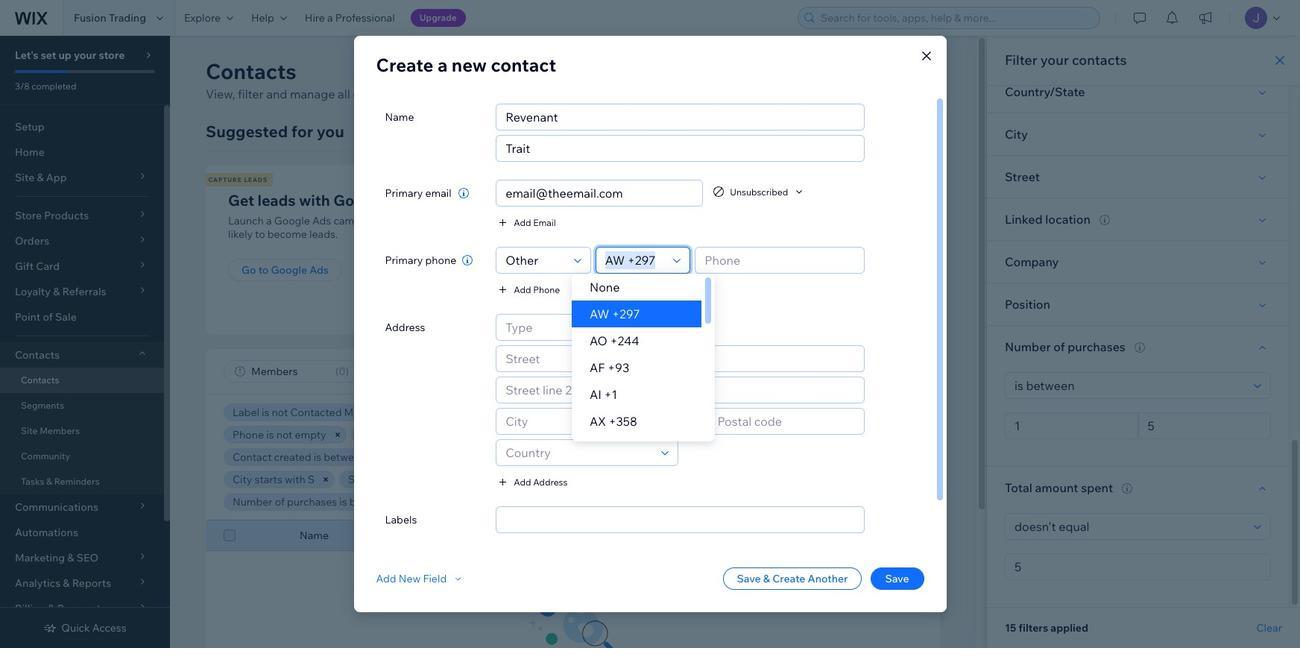 Task type: locate. For each thing, give the bounding box(es) containing it.
contacts down the point of sale
[[15, 348, 60, 362]]

address up save & create another
[[741, 529, 782, 542]]

contacts button
[[0, 342, 164, 368]]

city left starts
[[233, 473, 252, 486]]

1 horizontal spatial dec
[[454, 451, 473, 464]]

contact
[[878, 64, 923, 79], [233, 451, 272, 464]]

empty down contacted
[[295, 428, 326, 442]]

email
[[533, 217, 556, 228], [470, 406, 496, 419], [712, 406, 739, 419], [467, 529, 494, 542]]

2023 right 22, on the left of the page
[[407, 451, 431, 464]]

5 down linked location doesn't equal any of hickory drive
[[587, 495, 593, 509]]

0 horizontal spatial contact
[[491, 54, 557, 76]]

None checkbox
[[224, 527, 236, 545]]

country/state
[[1006, 84, 1086, 99], [710, 451, 780, 464]]

created
[[274, 451, 312, 464]]

1 vertical spatial select an option field
[[1011, 514, 1250, 539]]

a right or at right
[[867, 214, 872, 228]]

spent
[[1082, 480, 1114, 495], [528, 495, 556, 509]]

1 vertical spatial &
[[764, 572, 771, 586]]

save inside button
[[886, 572, 910, 586]]

city down filter
[[1006, 127, 1029, 142]]

subscriber
[[499, 406, 550, 419]]

street up 'linked location'
[[1006, 169, 1041, 184]]

number down starts
[[233, 495, 273, 509]]

site members
[[21, 425, 80, 436]]

1 vertical spatial name
[[300, 529, 329, 542]]

add up add phone button
[[514, 217, 531, 228]]

country/state down zip/ postal code field
[[710, 451, 780, 464]]

ads left the campaign
[[313, 214, 331, 228]]

2 primary from the top
[[385, 254, 423, 267]]

1 horizontal spatial city
[[1006, 127, 1029, 142]]

2 vertical spatial ads
[[310, 263, 329, 277]]

0 horizontal spatial linked
[[475, 473, 507, 486]]

2 horizontal spatial address
[[741, 529, 782, 542]]

2 2023 from the left
[[492, 451, 516, 464]]

Street field
[[501, 346, 860, 371]]

contact up the 'learn'
[[491, 54, 557, 76]]

go
[[242, 263, 256, 277]]

add for add new field
[[376, 572, 397, 586]]

spent down add address
[[528, 495, 556, 509]]

hickory
[[650, 473, 687, 486]]

get
[[228, 191, 254, 210]]

0 vertical spatial number
[[1006, 339, 1052, 354]]

manage
[[290, 87, 335, 101]]

2 save from the left
[[886, 572, 910, 586]]

1 vertical spatial clear button
[[1257, 621, 1283, 635]]

& inside button
[[764, 572, 771, 586]]

learn more button
[[545, 85, 608, 103]]

contacted
[[290, 406, 342, 419]]

of for number of purchases
[[1054, 339, 1066, 354]]

applied
[[1051, 621, 1089, 635]]

1 primary from the top
[[385, 186, 423, 200]]

total amount spent is not 5
[[462, 495, 593, 509]]

number for number of purchases is between 1 and 5
[[233, 495, 273, 509]]

google up the campaign
[[334, 191, 386, 210]]

contacts up filter on the top of page
[[206, 58, 297, 84]]

all
[[338, 87, 350, 101]]

0 horizontal spatial country/state
[[710, 451, 780, 464]]

segments link
[[0, 393, 164, 418]]

0 horizontal spatial 2023
[[407, 451, 431, 464]]

phone down any
[[604, 529, 636, 542]]

0 horizontal spatial contacts
[[670, 214, 712, 228]]

1 vertical spatial type field
[[501, 315, 651, 340]]

segments
[[21, 400, 64, 411]]

inactive
[[849, 406, 887, 419]]

create contact button
[[806, 58, 941, 85]]

a down leads
[[266, 214, 272, 228]]

clear button
[[618, 493, 662, 511], [1257, 621, 1283, 635]]

1 2023 from the left
[[407, 451, 431, 464]]

phone for phone is not empty
[[233, 428, 264, 442]]

1 vertical spatial leads.
[[310, 228, 338, 241]]

contact inside button
[[878, 64, 923, 79]]

0 horizontal spatial total
[[462, 495, 486, 509]]

1 horizontal spatial create
[[773, 572, 806, 586]]

to right go
[[259, 263, 269, 277]]

number down "position"
[[1006, 339, 1052, 354]]

import
[[661, 263, 695, 277]]

not up phone is not empty
[[272, 406, 288, 419]]

1 horizontal spatial location
[[1046, 212, 1091, 227]]

hire a professional
[[305, 11, 395, 25]]

with for s
[[285, 473, 306, 486]]

Type field
[[501, 248, 570, 273], [501, 315, 651, 340]]

1 vertical spatial with
[[285, 473, 306, 486]]

not up created
[[276, 428, 293, 442]]

upgrade button
[[411, 9, 466, 27]]

0 horizontal spatial clear button
[[618, 493, 662, 511]]

between left 1
[[350, 495, 392, 509]]

primary for primary phone
[[385, 254, 423, 267]]

add left the new
[[376, 572, 397, 586]]

1 horizontal spatial save
[[886, 572, 910, 586]]

city for city starts with s
[[233, 473, 252, 486]]

1 horizontal spatial empty
[[410, 473, 441, 486]]

0 vertical spatial name
[[385, 110, 414, 124]]

address down primary phone
[[385, 321, 426, 334]]

add inside 'button'
[[514, 217, 531, 228]]

1 type field from the top
[[501, 248, 570, 273]]

select an option field up enter a value number field
[[1011, 514, 1250, 539]]

automations
[[15, 526, 78, 539]]

location up total amount spent is not 5
[[509, 473, 548, 486]]

add address
[[514, 476, 568, 487]]

hire
[[305, 11, 325, 25]]

create inside button
[[837, 64, 875, 79]]

automations link
[[0, 520, 164, 545]]

clear inside button
[[629, 496, 651, 507]]

leads. inside get leads with google ads launch a google ads campaign to target people likely to become leads.
[[310, 228, 338, 241]]

your
[[74, 48, 96, 62], [1041, 51, 1070, 69], [367, 87, 392, 101], [689, 191, 722, 210]]

& right tasks
[[46, 476, 52, 487]]

your left the site's
[[367, 87, 392, 101]]

Unsaved view field
[[247, 361, 331, 382]]

linked
[[1006, 212, 1043, 227], [475, 473, 507, 486]]

google down leads
[[274, 214, 310, 228]]

contact up the importing
[[725, 191, 779, 210]]

0 horizontal spatial member
[[360, 428, 401, 442]]

email for email deliverability status is inactive
[[712, 406, 739, 419]]

1 horizontal spatial street
[[1006, 169, 1041, 184]]

location for linked location
[[1046, 212, 1091, 227]]

0 vertical spatial phone
[[533, 284, 560, 295]]

2 vertical spatial phone
[[604, 529, 636, 542]]

google down become
[[271, 263, 307, 277]]

primary left phone
[[385, 254, 423, 267]]

0 vertical spatial with
[[299, 191, 330, 210]]

1 vertical spatial linked
[[475, 473, 507, 486]]

add for add address
[[514, 476, 531, 487]]

contact
[[491, 54, 557, 76], [725, 191, 779, 210]]

1 vertical spatial address
[[533, 476, 568, 487]]

total for total amount spent
[[1006, 480, 1033, 495]]

1 horizontal spatial address
[[533, 476, 568, 487]]

0 horizontal spatial save
[[737, 572, 761, 586]]

your right filter
[[1041, 51, 1070, 69]]

list containing get leads with google ads
[[204, 165, 1040, 334]]

0 horizontal spatial address
[[385, 321, 426, 334]]

create for create contact
[[837, 64, 875, 79]]

1 vertical spatial contact
[[233, 451, 272, 464]]

subscribed
[[625, 406, 679, 419]]

create inside button
[[773, 572, 806, 586]]

email down email field
[[533, 217, 556, 228]]

of inside the contacts view, filter and manage all of your site's customers and leads. learn more
[[353, 87, 364, 101]]

0 horizontal spatial street
[[348, 473, 379, 486]]

1 horizontal spatial contact
[[725, 191, 779, 210]]

1 select an option field from the top
[[1011, 373, 1250, 398]]

af
[[590, 360, 605, 375]]

amount down add address button
[[488, 495, 526, 509]]

to inside button
[[259, 263, 269, 277]]

dec left 10,
[[454, 451, 473, 464]]

linked down 10,
[[475, 473, 507, 486]]

the
[[601, 451, 617, 464]]

& left another
[[764, 572, 771, 586]]

unsubscribed button
[[713, 185, 807, 198]]

0 horizontal spatial dec
[[369, 451, 388, 464]]

1 save from the left
[[737, 572, 761, 586]]

add up total amount spent is not 5
[[514, 476, 531, 487]]

name down number of purchases is between 1 and 5
[[300, 529, 329, 542]]

and right 1
[[402, 495, 420, 509]]

for
[[292, 122, 313, 141]]

linked up company at the top
[[1006, 212, 1043, 227]]

with inside get leads with google ads launch a google ads campaign to target people likely to become leads.
[[299, 191, 330, 210]]

street
[[1006, 169, 1041, 184], [348, 473, 379, 486]]

in
[[590, 451, 598, 464]]

add down add email 'button'
[[514, 284, 531, 295]]

1 vertical spatial clear
[[1257, 621, 1283, 635]]

2 horizontal spatial phone
[[604, 529, 636, 542]]

Search... field
[[762, 361, 918, 382]]

0 horizontal spatial create
[[376, 54, 434, 76]]

Code field
[[601, 248, 669, 273]]

target
[[397, 214, 426, 228]]

to left the target
[[384, 214, 394, 228]]

your up by
[[689, 191, 722, 210]]

aw +297 option
[[572, 301, 702, 327]]

address down birthdate
[[533, 476, 568, 487]]

1 horizontal spatial spent
[[1082, 480, 1114, 495]]

5 right 1
[[423, 495, 429, 509]]

country/state down filter your contacts
[[1006, 84, 1086, 99]]

0 vertical spatial &
[[46, 476, 52, 487]]

1 horizontal spatial phone
[[533, 284, 560, 295]]

Phone field
[[701, 248, 860, 273]]

setup link
[[0, 114, 164, 139]]

equal
[[589, 473, 616, 486]]

save & create another
[[737, 572, 849, 586]]

new
[[399, 572, 421, 586]]

your right up
[[74, 48, 96, 62]]

0 horizontal spatial &
[[46, 476, 52, 487]]

1 horizontal spatial contact
[[878, 64, 923, 79]]

save inside button
[[737, 572, 761, 586]]

select an option field for total amount spent
[[1011, 514, 1250, 539]]

status down search... field on the right of the page
[[806, 406, 836, 419]]

22,
[[390, 451, 404, 464]]

1 horizontal spatial clear button
[[1257, 621, 1283, 635]]

email left deliverability
[[712, 406, 739, 419]]

member up save button
[[871, 529, 913, 542]]

Country field
[[501, 440, 657, 465]]

+297
[[612, 307, 640, 322]]

1 vertical spatial city
[[233, 473, 252, 486]]

1 horizontal spatial leads.
[[510, 87, 542, 101]]

add email
[[514, 217, 556, 228]]

email for email subscriber status is never subscribed
[[470, 406, 496, 419]]

days
[[654, 451, 677, 464]]

email down total amount spent is not 5
[[467, 529, 494, 542]]

0 horizontal spatial phone
[[233, 428, 264, 442]]

empty
[[295, 428, 326, 442], [410, 473, 441, 486]]

add phone button
[[496, 283, 560, 296]]

0 horizontal spatial contact
[[233, 451, 272, 464]]

ads up the target
[[389, 191, 417, 210]]

view,
[[206, 87, 235, 101]]

1 horizontal spatial number
[[1006, 339, 1052, 354]]

0 vertical spatial member
[[360, 428, 401, 442]]

with right leads
[[299, 191, 330, 210]]

amount down from number field on the bottom
[[1036, 480, 1079, 495]]

leads. right become
[[310, 228, 338, 241]]

between down me on the left of the page
[[324, 451, 366, 464]]

company
[[1006, 254, 1060, 269]]

help button
[[242, 0, 296, 36]]

phone for phone
[[604, 529, 636, 542]]

0 vertical spatial contact
[[491, 54, 557, 76]]

email subscriber status is never subscribed
[[470, 406, 679, 419]]

list
[[204, 165, 1040, 334]]

empty down 'member status is not a member'
[[410, 473, 441, 486]]

0 vertical spatial clear
[[629, 496, 651, 507]]

1 horizontal spatial amount
[[1036, 480, 1079, 495]]

import contacts
[[661, 263, 742, 277]]

grow
[[648, 191, 686, 210]]

1 horizontal spatial &
[[764, 572, 771, 586]]

0 vertical spatial location
[[1046, 212, 1091, 227]]

& for reminders
[[46, 476, 52, 487]]

0 horizontal spatial city
[[233, 473, 252, 486]]

contacts inside button
[[697, 263, 742, 277]]

to
[[384, 214, 394, 228], [255, 228, 265, 241], [259, 263, 269, 277]]

create contact
[[837, 64, 923, 79]]

None field
[[510, 507, 860, 533]]

add down grow
[[648, 214, 668, 228]]

1 horizontal spatial country/state
[[1006, 84, 1086, 99]]

of for point of sale
[[43, 310, 53, 324]]

& inside the sidebar element
[[46, 476, 52, 487]]

sidebar element
[[0, 36, 170, 648]]

type field up af
[[501, 315, 651, 340]]

add inside grow your contact list add contacts by importing them via gmail or a csv file.
[[648, 214, 668, 228]]

total amount spent
[[1006, 480, 1114, 495]]

2 select an option field from the top
[[1011, 514, 1250, 539]]

professional
[[336, 11, 395, 25]]

a inside get leads with google ads launch a google ads campaign to target people likely to become leads.
[[266, 214, 272, 228]]

0 vertical spatial city
[[1006, 127, 1029, 142]]

&
[[46, 476, 52, 487], [764, 572, 771, 586]]

2 vertical spatial address
[[741, 529, 782, 542]]

1 horizontal spatial clear
[[1257, 621, 1283, 635]]

location up company at the top
[[1046, 212, 1091, 227]]

contacts right import
[[697, 263, 742, 277]]

2023 right 10,
[[492, 451, 516, 464]]

status up the assignee
[[553, 406, 583, 419]]

0 vertical spatial street
[[1006, 169, 1041, 184]]

a left member
[[465, 428, 470, 442]]

field
[[423, 572, 447, 586]]

ads down get leads with google ads launch a google ads campaign to target people likely to become leads.
[[310, 263, 329, 277]]

country/state for country/state is algeria
[[710, 451, 780, 464]]

1 horizontal spatial contacts
[[1073, 51, 1128, 69]]

explore
[[184, 11, 221, 25]]

1 vertical spatial phone
[[233, 428, 264, 442]]

between
[[324, 451, 366, 464], [350, 495, 392, 509]]

0 horizontal spatial purchases
[[287, 495, 337, 509]]

0 vertical spatial address
[[385, 321, 426, 334]]

leads. left the 'learn'
[[510, 87, 542, 101]]

1 5 from the left
[[423, 495, 429, 509]]

and right filter on the top of page
[[266, 87, 287, 101]]

1 horizontal spatial name
[[385, 110, 414, 124]]

+1
[[604, 387, 618, 402]]

not down 22, on the left of the page
[[391, 473, 407, 486]]

street down contact created is between dec 22, 2023 and dec 10, 2023
[[348, 473, 379, 486]]

0 vertical spatial empty
[[295, 428, 326, 442]]

member up contact created is between dec 22, 2023 and dec 10, 2023
[[360, 428, 401, 442]]

and down new
[[486, 87, 507, 101]]

street is not empty
[[348, 473, 441, 486]]

add for add phone
[[514, 284, 531, 295]]

spent for total amount spent
[[1082, 480, 1114, 495]]

1 vertical spatial location
[[509, 473, 548, 486]]

1 vertical spatial number
[[233, 495, 273, 509]]

1 vertical spatial purchases
[[287, 495, 337, 509]]

spent down from number field on the bottom
[[1082, 480, 1114, 495]]

phone left none
[[533, 284, 560, 295]]

suggested for you
[[206, 122, 344, 141]]

save
[[737, 572, 761, 586], [886, 572, 910, 586]]

1 vertical spatial street
[[348, 473, 379, 486]]

contacts inside grow your contact list add contacts by importing them via gmail or a csv file.
[[670, 214, 712, 228]]

ai +1
[[590, 387, 618, 402]]

member for member status is not a member
[[360, 428, 401, 442]]

dec left 22, on the left of the page
[[369, 451, 388, 464]]

0 horizontal spatial spent
[[528, 495, 556, 509]]

1 vertical spatial contact
[[725, 191, 779, 210]]

label is not contacted me and customers
[[233, 406, 436, 419]]

list box
[[572, 274, 715, 462]]

name down the site's
[[385, 110, 414, 124]]

2 horizontal spatial create
[[837, 64, 875, 79]]

add phone
[[514, 284, 560, 295]]

phone down label
[[233, 428, 264, 442]]

1 vertical spatial empty
[[410, 473, 441, 486]]

Select an option field
[[1011, 373, 1250, 398], [1011, 514, 1250, 539]]

0 vertical spatial linked
[[1006, 212, 1043, 227]]

starts
[[255, 473, 283, 486]]

1 horizontal spatial member
[[871, 529, 913, 542]]

ax
[[590, 414, 606, 429]]

with left the s
[[285, 473, 306, 486]]

primary up the target
[[385, 186, 423, 200]]

tasks
[[21, 476, 44, 487]]

1 vertical spatial contacts
[[670, 214, 712, 228]]

0 vertical spatial select an option field
[[1011, 373, 1250, 398]]

Enter a value number field
[[1011, 554, 1267, 580]]

type field up 'add phone'
[[501, 248, 570, 273]]

email up member
[[470, 406, 496, 419]]

purchases for number of purchases
[[1068, 339, 1126, 354]]

your inside the contacts view, filter and manage all of your site's customers and leads. learn more
[[367, 87, 392, 101]]

City field
[[501, 409, 673, 434]]

1 horizontal spatial 5
[[587, 495, 593, 509]]

1 vertical spatial between
[[350, 495, 392, 509]]

0 horizontal spatial empty
[[295, 428, 326, 442]]

0 horizontal spatial 5
[[423, 495, 429, 509]]

0 vertical spatial leads.
[[510, 87, 542, 101]]

city for city
[[1006, 127, 1029, 142]]

0 vertical spatial contact
[[878, 64, 923, 79]]

select an option field up from number field on the bottom
[[1011, 373, 1250, 398]]

Street line 2 (Optional) field
[[501, 377, 860, 403]]

0 vertical spatial purchases
[[1068, 339, 1126, 354]]

0 vertical spatial country/state
[[1006, 84, 1086, 99]]

1 vertical spatial member
[[871, 529, 913, 542]]

of inside the sidebar element
[[43, 310, 53, 324]]

1 horizontal spatial linked
[[1006, 212, 1043, 227]]

clear for the right clear button
[[1257, 621, 1283, 635]]

add
[[648, 214, 668, 228], [514, 217, 531, 228], [514, 284, 531, 295], [514, 476, 531, 487], [376, 572, 397, 586]]

contacts inside the contacts view, filter and manage all of your site's customers and leads. learn more
[[206, 58, 297, 84]]

0 horizontal spatial clear
[[629, 496, 651, 507]]

Search for tools, apps, help & more... field
[[817, 7, 1096, 28]]

1 vertical spatial primary
[[385, 254, 423, 267]]

amount for total amount spent
[[1036, 480, 1079, 495]]



Task type: describe. For each thing, give the bounding box(es) containing it.
contacts link
[[0, 368, 164, 393]]

+244
[[610, 333, 639, 348]]

ax +358
[[590, 414, 637, 429]]

primary for primary email
[[385, 186, 423, 200]]

empty for phone is not empty
[[295, 428, 326, 442]]

hire a professional link
[[296, 0, 404, 36]]

none
[[590, 280, 620, 295]]

suggested
[[206, 122, 288, 141]]

total for total amount spent is not 5
[[462, 495, 486, 509]]

google inside go to google ads button
[[271, 263, 307, 277]]

add email button
[[496, 216, 556, 229]]

)
[[346, 365, 349, 378]]

0 vertical spatial google
[[334, 191, 386, 210]]

street for street
[[1006, 169, 1041, 184]]

Last name field
[[501, 136, 860, 161]]

status down customers
[[404, 428, 434, 442]]

site's
[[394, 87, 422, 101]]

create for create a new contact
[[376, 54, 434, 76]]

filters
[[1019, 621, 1049, 635]]

any
[[619, 473, 636, 486]]

phone is not empty
[[233, 428, 326, 442]]

unsubscribed
[[730, 186, 789, 197]]

customers
[[383, 406, 436, 419]]

algeria
[[792, 451, 827, 464]]

0 vertical spatial clear button
[[618, 493, 662, 511]]

via
[[807, 214, 821, 228]]

spent for total amount spent is not 5
[[528, 495, 556, 509]]

site members link
[[0, 418, 164, 444]]

empty for street is not empty
[[410, 473, 441, 486]]

with for google
[[299, 191, 330, 210]]

clear for clear button to the top
[[629, 496, 651, 507]]

select an option field for number of purchases
[[1011, 373, 1250, 398]]

location for linked location doesn't equal any of hickory drive
[[509, 473, 548, 486]]

number for number of purchases
[[1006, 339, 1052, 354]]

assignee
[[548, 428, 593, 442]]

linked for linked location
[[1006, 212, 1043, 227]]

contact inside grow your contact list add contacts by importing them via gmail or a csv file.
[[725, 191, 779, 210]]

Zip/ Postal code field
[[688, 409, 860, 434]]

your inside grow your contact list add contacts by importing them via gmail or a csv file.
[[689, 191, 722, 210]]

0 vertical spatial ads
[[389, 191, 417, 210]]

From number field
[[1011, 413, 1134, 439]]

status up save button
[[915, 529, 945, 542]]

not down doesn't
[[569, 495, 585, 509]]

15
[[1006, 621, 1017, 635]]

home
[[15, 145, 45, 159]]

trading
[[109, 11, 146, 25]]

aw
[[590, 307, 610, 322]]

( 0 )
[[336, 365, 349, 378]]

another
[[808, 572, 849, 586]]

save for save & create another
[[737, 572, 761, 586]]

point of sale link
[[0, 304, 164, 330]]

launch
[[228, 214, 264, 228]]

linked location
[[1006, 212, 1091, 227]]

fusion
[[74, 11, 107, 25]]

up
[[59, 48, 71, 62]]

list box containing none
[[572, 274, 715, 462]]

store
[[99, 48, 125, 62]]

purchases for number of purchases is between 1 and 5
[[287, 495, 337, 509]]

Email field
[[501, 181, 698, 206]]

access
[[92, 621, 127, 635]]

leads
[[258, 191, 296, 210]]

and right me on the left of the page
[[362, 406, 381, 419]]

upgrade
[[420, 12, 457, 23]]

set
[[41, 48, 56, 62]]

a left new
[[438, 54, 448, 76]]

& for create
[[764, 572, 771, 586]]

al
[[590, 441, 605, 456]]

1
[[395, 495, 400, 509]]

s
[[308, 473, 315, 486]]

1 vertical spatial google
[[274, 214, 310, 228]]

member for member status
[[871, 529, 913, 542]]

your inside the sidebar element
[[74, 48, 96, 62]]

of for number of purchases is between 1 and 5
[[275, 495, 285, 509]]

phone
[[426, 254, 457, 267]]

not for street is not empty
[[391, 473, 407, 486]]

street for street is not empty
[[348, 473, 379, 486]]

get more contacts
[[628, 176, 706, 184]]

help
[[251, 11, 274, 25]]

country/state is algeria
[[710, 451, 827, 464]]

amount for total amount spent is not 5
[[488, 495, 526, 509]]

city starts with s
[[233, 473, 315, 486]]

save button
[[871, 568, 925, 590]]

save for save
[[886, 572, 910, 586]]

add for add email
[[514, 217, 531, 228]]

2 5 from the left
[[587, 495, 593, 509]]

2 type field from the top
[[501, 315, 651, 340]]

90
[[639, 451, 652, 464]]

filter
[[1006, 51, 1038, 69]]

(
[[336, 365, 339, 378]]

member status
[[871, 529, 945, 542]]

save & create another button
[[724, 568, 862, 590]]

home link
[[0, 139, 164, 165]]

primary email
[[385, 186, 452, 200]]

+355
[[608, 441, 636, 456]]

First name field
[[501, 104, 860, 130]]

ao +244
[[590, 333, 639, 348]]

get
[[628, 176, 642, 184]]

email for email
[[467, 529, 494, 542]]

learn
[[545, 87, 576, 101]]

contacts up segments
[[21, 374, 59, 386]]

or
[[854, 214, 864, 228]]

position
[[1006, 297, 1051, 312]]

grow your contact list add contacts by importing them via gmail or a csv file.
[[648, 191, 872, 241]]

email inside 'button'
[[533, 217, 556, 228]]

af +93
[[590, 360, 630, 375]]

members
[[40, 425, 80, 436]]

0 vertical spatial between
[[324, 451, 366, 464]]

import contacts button
[[648, 259, 755, 281]]

country/state for country/state
[[1006, 84, 1086, 99]]

a inside grow your contact list add contacts by importing them via gmail or a csv file.
[[867, 214, 872, 228]]

community link
[[0, 444, 164, 469]]

sale
[[55, 310, 77, 324]]

and down 'member status is not a member'
[[433, 451, 451, 464]]

ads inside button
[[310, 263, 329, 277]]

To number field
[[1144, 413, 1267, 439]]

leads. inside the contacts view, filter and manage all of your site's customers and leads. learn more
[[510, 87, 542, 101]]

contacts inside dropdown button
[[15, 348, 60, 362]]

a right hire
[[328, 11, 333, 25]]

address inside button
[[533, 476, 568, 487]]

add address button
[[496, 475, 568, 489]]

linked location doesn't equal any of hickory drive
[[475, 473, 715, 486]]

1 dec from the left
[[369, 451, 388, 464]]

quick access
[[61, 621, 127, 635]]

file.
[[671, 228, 688, 241]]

capture leads
[[208, 176, 268, 184]]

leads
[[244, 176, 268, 184]]

importing
[[729, 214, 777, 228]]

become
[[268, 228, 307, 241]]

to right likely
[[255, 228, 265, 241]]

point
[[15, 310, 41, 324]]

not left member
[[446, 428, 462, 442]]

point of sale
[[15, 310, 77, 324]]

15 filters applied
[[1006, 621, 1089, 635]]

doesn't
[[551, 473, 587, 486]]

1 vertical spatial ads
[[313, 214, 331, 228]]

0 vertical spatial contacts
[[1073, 51, 1128, 69]]

let's set up your store
[[15, 48, 125, 62]]

simon
[[638, 428, 669, 442]]

0 horizontal spatial name
[[300, 529, 329, 542]]

not for label is not contacted me and customers
[[272, 406, 288, 419]]

drive
[[690, 473, 715, 486]]

contact created is between dec 22, 2023 and dec 10, 2023
[[233, 451, 516, 464]]

2 dec from the left
[[454, 451, 473, 464]]

filter your contacts
[[1006, 51, 1128, 69]]

customers
[[425, 87, 483, 101]]

phone inside button
[[533, 284, 560, 295]]

number of purchases is between 1 and 5
[[233, 495, 429, 509]]

not for phone is not empty
[[276, 428, 293, 442]]

linked for linked location doesn't equal any of hickory drive
[[475, 473, 507, 486]]

completed
[[32, 81, 76, 92]]



Task type: vqa. For each thing, say whether or not it's contained in the screenshot.
SEGMENTS Link
yes



